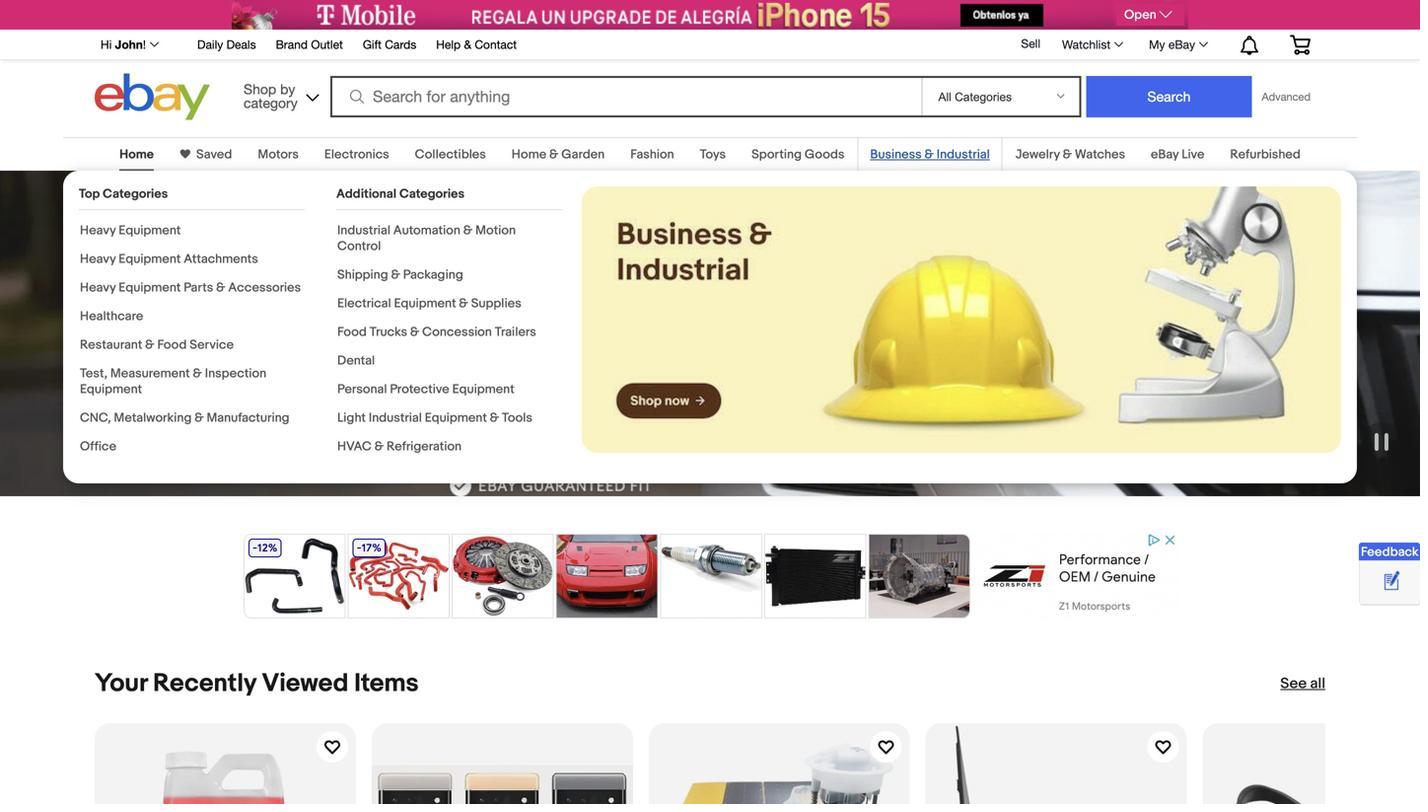 Task type: describe. For each thing, give the bounding box(es) containing it.
light
[[337, 410, 366, 426]]

0 vertical spatial lights
[[95, 233, 193, 278]]

test, measurement & inspection equipment
[[80, 366, 267, 397]]

attachments
[[184, 252, 258, 267]]

trucks
[[370, 325, 407, 340]]

equipment down heavy equipment "link"
[[119, 252, 181, 267]]

see all link
[[1281, 674, 1326, 694]]

garden
[[562, 147, 605, 162]]

heavy equipment parts & accessories
[[80, 280, 301, 295]]

food trucks & concession trailers link
[[337, 325, 536, 340]]

& up measurement
[[145, 337, 154, 353]]

daily deals link
[[197, 35, 256, 56]]

ebay inside account navigation
[[1169, 37, 1196, 51]]

motion
[[476, 223, 516, 238]]

electrical
[[337, 296, 391, 311]]

equipment up tools
[[452, 382, 515, 397]]

business & industrial
[[871, 147, 990, 162]]

shipping
[[337, 267, 388, 283]]

industrial inside industrial automation & motion control
[[337, 223, 391, 238]]

restaurant
[[80, 337, 142, 353]]

food inside additional categories element
[[337, 325, 367, 340]]

dental link
[[337, 353, 375, 368]]

electrical equipment & supplies
[[337, 296, 522, 311]]

light industrial equipment & tools link
[[337, 410, 533, 426]]

john
[[115, 37, 143, 51]]

gift
[[363, 37, 382, 51]]

heavy equipment link
[[80, 223, 181, 238]]

get the right lights for your ride main content
[[0, 125, 1421, 804]]

shop for shop now
[[112, 412, 152, 432]]

inspection
[[205, 366, 267, 381]]

get the right lights for your ride discover headlights, bulbs, and tail lights that fit.
[[95, 186, 351, 376]]

heavy equipment attachments link
[[80, 252, 258, 267]]

all
[[1311, 675, 1326, 693]]

office link
[[80, 439, 116, 454]]

daily deals
[[197, 37, 256, 51]]

trailers
[[495, 325, 536, 340]]

headlights,
[[171, 333, 262, 355]]

by
[[280, 81, 295, 97]]

my
[[1149, 37, 1166, 51]]

shop by category button
[[235, 73, 324, 116]]

jewelry & watches link
[[1016, 147, 1126, 162]]

parts
[[184, 280, 213, 295]]

sporting goods link
[[752, 147, 845, 162]]

hi john !
[[101, 37, 146, 51]]

top categories
[[79, 186, 168, 202]]

2 vertical spatial industrial
[[369, 410, 422, 426]]

service
[[190, 337, 234, 353]]

equipment down personal protective equipment
[[425, 410, 487, 426]]

saved
[[196, 147, 232, 162]]

light industrial equipment & tools
[[337, 410, 533, 426]]

equipment inside test, measurement & inspection equipment
[[80, 382, 142, 397]]

measurement
[[110, 366, 190, 381]]

& right hvac
[[375, 439, 384, 454]]

and
[[320, 333, 351, 355]]

viewed
[[262, 668, 349, 699]]

& inside account navigation
[[464, 37, 472, 51]]

none submit inside shop by category banner
[[1087, 76, 1252, 117]]

hi
[[101, 37, 112, 51]]

& right trucks
[[410, 325, 420, 340]]

equipment down heavy equipment attachments link
[[119, 280, 181, 295]]

category
[[244, 95, 298, 111]]

feedback
[[1361, 545, 1419, 560]]

watchlist link
[[1052, 33, 1133, 56]]

cnc, metalworking & manufacturing link
[[80, 410, 290, 426]]

fashion
[[631, 147, 674, 162]]

additional categories
[[336, 186, 465, 202]]

heavy for heavy equipment attachments
[[80, 252, 116, 267]]

fashion link
[[631, 147, 674, 162]]

gift cards link
[[363, 35, 417, 56]]

categories for additional categories
[[399, 186, 465, 202]]

shop for shop by category
[[244, 81, 276, 97]]

top categories element
[[79, 186, 305, 468]]

business
[[871, 147, 922, 162]]

& left 'garden'
[[550, 147, 559, 162]]

sporting goods
[[752, 147, 845, 162]]

electronics
[[324, 147, 389, 162]]

industrial automation & motion control link
[[337, 223, 516, 254]]

saved link
[[190, 147, 232, 162]]

& right shipping
[[391, 267, 400, 283]]

live
[[1182, 147, 1205, 162]]

home & garden
[[512, 147, 605, 162]]

ride
[[95, 279, 163, 325]]

personal protective equipment
[[337, 382, 515, 397]]

manufacturing
[[207, 410, 290, 426]]

hvac
[[337, 439, 372, 454]]

your recently viewed items
[[95, 668, 419, 699]]

& right business
[[925, 147, 934, 162]]

home & garden link
[[512, 147, 605, 162]]

heavy for heavy equipment
[[80, 223, 116, 238]]

advanced
[[1262, 90, 1311, 103]]

test, measurement & inspection equipment link
[[80, 366, 267, 397]]

electronics link
[[324, 147, 389, 162]]

help & contact link
[[436, 35, 517, 56]]

refurbished link
[[1231, 147, 1301, 162]]

business & industrial link
[[871, 147, 990, 162]]

shop by category
[[244, 81, 298, 111]]

1 vertical spatial lights
[[123, 355, 169, 376]]



Task type: vqa. For each thing, say whether or not it's contained in the screenshot.
Brand Outlet link
yes



Task type: locate. For each thing, give the bounding box(es) containing it.
0 vertical spatial shop
[[244, 81, 276, 97]]

equipment
[[119, 223, 181, 238], [119, 252, 181, 267], [119, 280, 181, 295], [394, 296, 456, 311], [80, 382, 142, 397], [452, 382, 515, 397], [425, 410, 487, 426]]

open button
[[1117, 4, 1185, 26]]

fit.
[[209, 355, 230, 376]]

equipment up heavy equipment attachments link
[[119, 223, 181, 238]]

watchlist
[[1062, 37, 1111, 51]]

& inside test, measurement & inspection equipment
[[193, 366, 202, 381]]

business & industrial - shop now image
[[582, 186, 1342, 453]]

1 horizontal spatial shop
[[244, 81, 276, 97]]

1 vertical spatial shop
[[112, 412, 152, 432]]

healthcare
[[80, 309, 143, 324]]

food up dental
[[337, 325, 367, 340]]

cnc,
[[80, 410, 111, 426]]

ebay inside get the right lights for your ride main content
[[1151, 147, 1179, 162]]

1 vertical spatial heavy
[[80, 252, 116, 267]]

shop by category banner
[[90, 29, 1326, 125]]

1 vertical spatial ebay
[[1151, 147, 1179, 162]]

categories up heavy equipment
[[103, 186, 168, 202]]

open
[[1125, 7, 1157, 22]]

industrial up control
[[337, 223, 391, 238]]

ebay left live
[[1151, 147, 1179, 162]]

2 heavy from the top
[[80, 252, 116, 267]]

top
[[79, 186, 100, 202]]

heavy equipment parts & accessories link
[[80, 280, 301, 295]]

heavy down top
[[80, 223, 116, 238]]

sell
[[1021, 37, 1041, 50]]

1 heavy from the top
[[80, 223, 116, 238]]

brand outlet link
[[276, 35, 343, 56]]

accessories
[[228, 280, 301, 295]]

lights up ride
[[95, 233, 193, 278]]

sporting
[[752, 147, 802, 162]]

shipping & packaging
[[337, 267, 463, 283]]

your shopping cart image
[[1289, 35, 1312, 55]]

recently
[[153, 668, 256, 699]]

categories
[[103, 186, 168, 202], [399, 186, 465, 202]]

& left tools
[[490, 410, 499, 426]]

see all
[[1281, 675, 1326, 693]]

tail
[[95, 355, 119, 376]]

1 vertical spatial industrial
[[337, 223, 391, 238]]

toys
[[700, 147, 726, 162]]

hvac & refrigeration
[[337, 439, 462, 454]]

supplies
[[471, 296, 522, 311]]

& right now
[[195, 410, 204, 426]]

lights down restaurant & food service
[[123, 355, 169, 376]]

heavy down heavy equipment
[[80, 252, 116, 267]]

personal protective equipment link
[[337, 382, 515, 397]]

ebay right my
[[1169, 37, 1196, 51]]

help & contact
[[436, 37, 517, 51]]

0 horizontal spatial shop
[[112, 412, 152, 432]]

2 home from the left
[[512, 147, 547, 162]]

advertisement region inside get the right lights for your ride main content
[[242, 532, 1179, 621]]

None submit
[[1087, 76, 1252, 117]]

home for home
[[119, 147, 154, 162]]

motors link
[[258, 147, 299, 162]]

home left 'garden'
[[512, 147, 547, 162]]

categories up automation
[[399, 186, 465, 202]]

get
[[95, 186, 161, 232]]

your
[[95, 668, 147, 699]]

test,
[[80, 366, 107, 381]]

ebay
[[1169, 37, 1196, 51], [1151, 147, 1179, 162]]

1 horizontal spatial categories
[[399, 186, 465, 202]]

shop
[[244, 81, 276, 97], [112, 412, 152, 432]]

industrial up the "hvac & refrigeration" link
[[369, 410, 422, 426]]

metalworking
[[114, 410, 192, 426]]

lights
[[95, 233, 193, 278], [123, 355, 169, 376]]

that
[[173, 355, 205, 376]]

home for home & garden
[[512, 147, 547, 162]]

ebay live
[[1151, 147, 1205, 162]]

equipment down test,
[[80, 382, 142, 397]]

food inside 'top categories' element
[[157, 337, 187, 353]]

brand
[[276, 37, 308, 51]]

1 horizontal spatial food
[[337, 325, 367, 340]]

toys link
[[700, 147, 726, 162]]

& right the jewelry
[[1063, 147, 1072, 162]]

1 categories from the left
[[103, 186, 168, 202]]

collectibles
[[415, 147, 486, 162]]

food
[[337, 325, 367, 340], [157, 337, 187, 353]]

advanced link
[[1252, 77, 1321, 116]]

right
[[234, 186, 317, 232]]

cards
[[385, 37, 417, 51]]

Search for anything text field
[[333, 78, 918, 115]]

0 vertical spatial heavy
[[80, 223, 116, 238]]

2 vertical spatial heavy
[[80, 280, 116, 295]]

packaging
[[403, 267, 463, 283]]

refurbished
[[1231, 147, 1301, 162]]

&
[[464, 37, 472, 51], [550, 147, 559, 162], [925, 147, 934, 162], [1063, 147, 1072, 162], [463, 223, 473, 238], [391, 267, 400, 283], [216, 280, 225, 295], [459, 296, 468, 311], [410, 325, 420, 340], [145, 337, 154, 353], [193, 366, 202, 381], [195, 410, 204, 426], [490, 410, 499, 426], [375, 439, 384, 454]]

0 horizontal spatial categories
[[103, 186, 168, 202]]

watches
[[1075, 147, 1126, 162]]

additional categories element
[[336, 186, 562, 468]]

ebay live link
[[1151, 147, 1205, 162]]

1 horizontal spatial home
[[512, 147, 547, 162]]

& right help
[[464, 37, 472, 51]]

0 vertical spatial industrial
[[937, 147, 990, 162]]

personal
[[337, 382, 387, 397]]

shop inside the shop by category
[[244, 81, 276, 97]]

my ebay
[[1149, 37, 1196, 51]]

& right parts
[[216, 280, 225, 295]]

heavy for heavy equipment parts & accessories
[[80, 280, 116, 295]]

industrial automation & motion control
[[337, 223, 516, 254]]

account navigation
[[90, 29, 1326, 60]]

& inside industrial automation & motion control
[[463, 223, 473, 238]]

control
[[337, 239, 381, 254]]

shop left by
[[244, 81, 276, 97]]

1 vertical spatial advertisement region
[[242, 532, 1179, 621]]

0 vertical spatial ebay
[[1169, 37, 1196, 51]]

!
[[143, 37, 146, 51]]

advertisement region
[[232, 0, 1189, 30], [242, 532, 1179, 621]]

3 heavy from the top
[[80, 280, 116, 295]]

shop right cnc,
[[112, 412, 152, 432]]

refrigeration
[[387, 439, 462, 454]]

help
[[436, 37, 461, 51]]

electrical equipment & supplies link
[[337, 296, 522, 311]]

cnc, metalworking & manufacturing
[[80, 410, 290, 426]]

now
[[156, 412, 187, 432]]

deals
[[226, 37, 256, 51]]

& up concession
[[459, 296, 468, 311]]

home up top categories
[[119, 147, 154, 162]]

& left fit.
[[193, 366, 202, 381]]

additional
[[336, 186, 397, 202]]

dental
[[337, 353, 375, 368]]

discover
[[95, 333, 167, 355]]

0 vertical spatial advertisement region
[[232, 0, 1189, 30]]

your recently viewed items link
[[95, 668, 419, 699]]

categories for top categories
[[103, 186, 168, 202]]

collectibles link
[[415, 147, 486, 162]]

daily
[[197, 37, 223, 51]]

& left motion
[[463, 223, 473, 238]]

shop now
[[112, 412, 191, 432]]

shop inside get the right lights for your ride main content
[[112, 412, 152, 432]]

1 home from the left
[[119, 147, 154, 162]]

food up that
[[157, 337, 187, 353]]

your
[[257, 233, 333, 278]]

0 horizontal spatial food
[[157, 337, 187, 353]]

my ebay link
[[1139, 33, 1217, 56]]

sell link
[[1013, 37, 1050, 50]]

industrial right business
[[937, 147, 990, 162]]

2 categories from the left
[[399, 186, 465, 202]]

0 horizontal spatial home
[[119, 147, 154, 162]]

brand outlet
[[276, 37, 343, 51]]

heavy equipment attachments
[[80, 252, 258, 267]]

industrial
[[937, 147, 990, 162], [337, 223, 391, 238], [369, 410, 422, 426]]

food trucks & concession trailers
[[337, 325, 536, 340]]

heavy up healthcare
[[80, 280, 116, 295]]

equipment down packaging
[[394, 296, 456, 311]]

gift cards
[[363, 37, 417, 51]]



